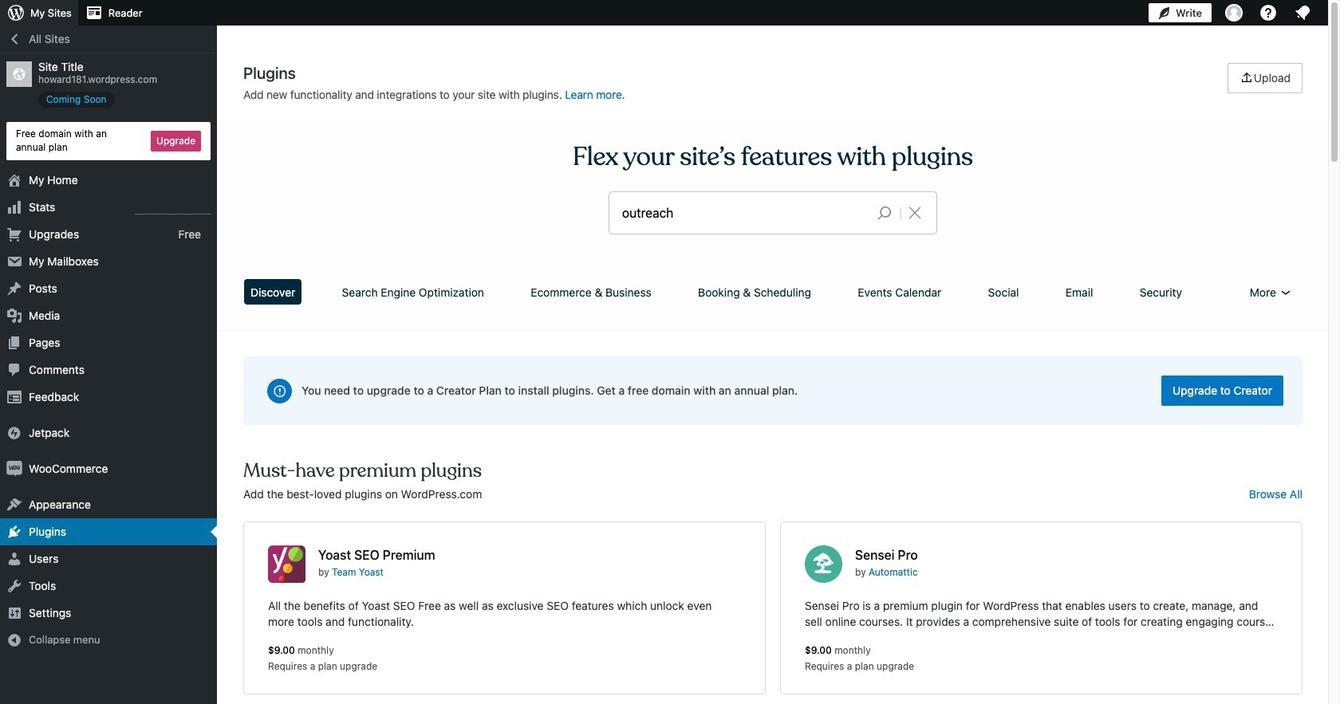 Task type: describe. For each thing, give the bounding box(es) containing it.
manage your notifications image
[[1293, 3, 1312, 22]]

help image
[[1259, 3, 1278, 22]]

2 img image from the top
[[6, 461, 22, 477]]



Task type: vqa. For each thing, say whether or not it's contained in the screenshot.
Tags's keyboard_arrow_down 'image'
no



Task type: locate. For each thing, give the bounding box(es) containing it.
None search field
[[609, 192, 936, 234]]

plugin icon image
[[268, 546, 306, 583], [805, 546, 842, 583]]

close search image
[[895, 203, 935, 223]]

0 horizontal spatial plugin icon image
[[268, 546, 306, 583]]

main content
[[238, 63, 1308, 704]]

1 img image from the top
[[6, 425, 22, 441]]

highest hourly views 0 image
[[135, 204, 211, 214]]

1 horizontal spatial plugin icon image
[[805, 546, 842, 583]]

2 plugin icon image from the left
[[805, 546, 842, 583]]

Search search field
[[622, 192, 865, 234]]

open search image
[[865, 202, 905, 224]]

0 vertical spatial img image
[[6, 425, 22, 441]]

1 vertical spatial img image
[[6, 461, 22, 477]]

1 plugin icon image from the left
[[268, 546, 306, 583]]

img image
[[6, 425, 22, 441], [6, 461, 22, 477]]

my profile image
[[1225, 4, 1243, 22]]



